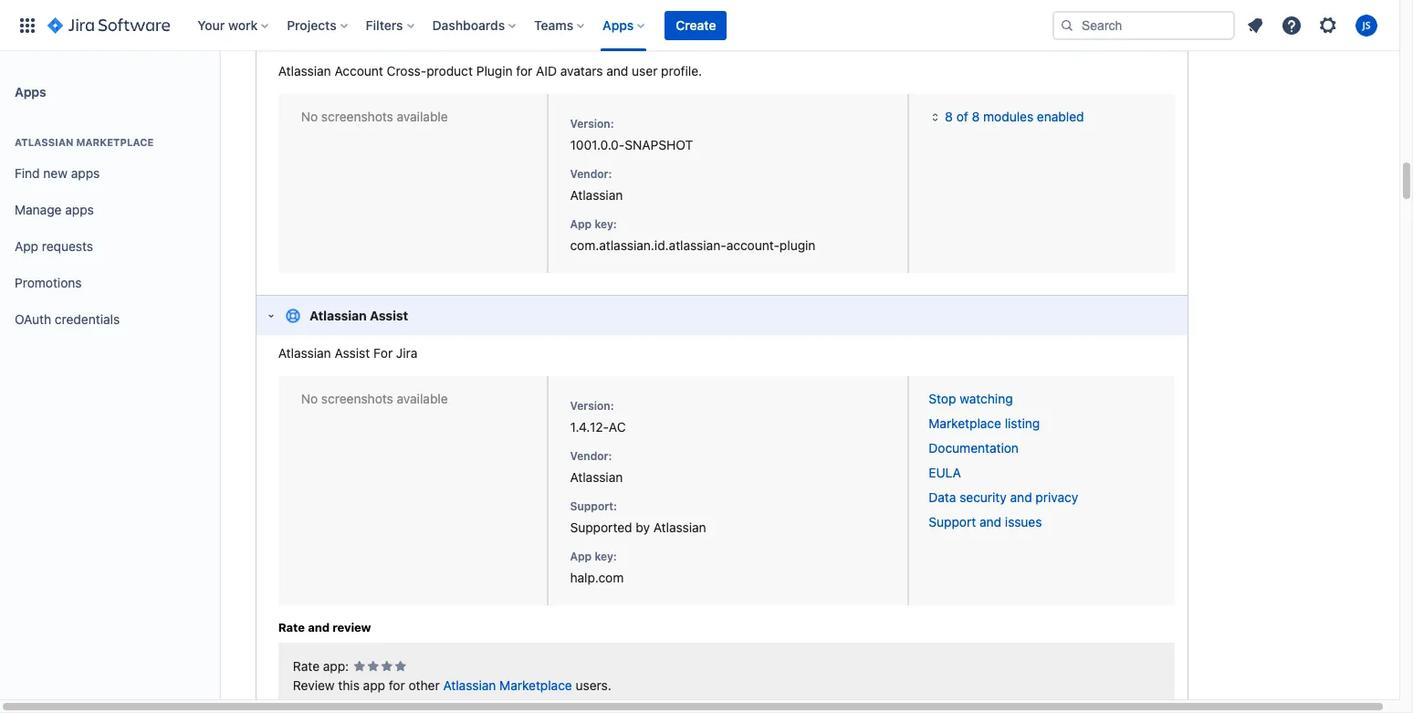 Task type: describe. For each thing, give the bounding box(es) containing it.
stop watching marketplace listing documentation eula data security and privacy support and issues
[[929, 391, 1079, 530]]

1 horizontal spatial for
[[516, 63, 533, 78]]

watching
[[960, 391, 1013, 407]]

filters button
[[360, 11, 422, 40]]

vendor: atlassian for 1.4.12-
[[570, 450, 623, 485]]

manage apps
[[15, 201, 94, 217]]

2 out of 4 stars image
[[366, 658, 380, 677]]

issues
[[1005, 514, 1043, 530]]

documentation link
[[929, 441, 1019, 456]]

create button
[[665, 11, 727, 40]]

oauth credentials
[[15, 311, 120, 327]]

0 horizontal spatial plugin
[[425, 25, 464, 41]]

screenshots for assist
[[321, 391, 394, 407]]

work
[[228, 17, 258, 32]]

and left user
[[607, 63, 629, 78]]

settings image
[[1318, 14, 1340, 36]]

2 8 from the left
[[972, 108, 980, 124]]

your
[[198, 17, 225, 32]]

find new apps link
[[7, 155, 212, 192]]

security
[[960, 490, 1007, 505]]

data security and privacy link
[[929, 490, 1079, 505]]

com.atlassian.id.atlassian-
[[570, 237, 727, 253]]

0 horizontal spatial apps
[[15, 84, 46, 99]]

app:
[[323, 658, 349, 674]]

user
[[632, 63, 658, 78]]

review
[[333, 620, 371, 635]]

no for account
[[301, 108, 318, 124]]

jira
[[396, 346, 418, 361]]

projects button
[[282, 11, 355, 40]]

users.
[[576, 678, 612, 693]]

app key: halp.com
[[570, 550, 624, 586]]

atlassian account plugin
[[310, 25, 464, 41]]

dashboards button
[[427, 11, 523, 40]]

available for product
[[397, 108, 448, 124]]

atlassian marketplace link
[[443, 678, 572, 693]]

snapshot
[[625, 137, 693, 152]]

profile.
[[661, 63, 702, 78]]

promotions link
[[7, 265, 212, 301]]

app
[[363, 678, 385, 693]]

1 out of 4 stars image
[[353, 658, 366, 677]]

enabled
[[1037, 108, 1085, 124]]

modules
[[984, 108, 1034, 124]]

apps button
[[597, 11, 652, 40]]

promotions
[[15, 275, 82, 290]]

filters
[[366, 17, 403, 32]]

app requests link
[[7, 228, 212, 265]]

no for assist
[[301, 391, 318, 407]]

version: 1.4.12-ac
[[570, 399, 626, 435]]

marketplace inside "stop watching marketplace listing documentation eula data security and privacy support and issues"
[[929, 416, 1002, 431]]

this
[[338, 678, 360, 693]]

manage
[[15, 201, 62, 217]]

4 out of 4 stars image
[[394, 658, 407, 677]]

and left review on the bottom left
[[308, 620, 330, 635]]

your work
[[198, 17, 258, 32]]

find new apps
[[15, 165, 100, 180]]

for
[[374, 346, 393, 361]]

stop
[[929, 391, 957, 407]]

primary element
[[11, 0, 1053, 51]]

by
[[636, 520, 650, 536]]

key: for com.atlassian.id.atlassian-
[[595, 217, 617, 231]]

app for app key: com.atlassian.id.atlassian-account-plugin
[[570, 217, 592, 231]]

marketplace listing link
[[929, 416, 1040, 431]]

apps inside dropdown button
[[603, 17, 634, 32]]

version: for 1001.0.0-
[[570, 117, 614, 130]]

search image
[[1060, 18, 1075, 32]]

available for jira
[[397, 391, 448, 407]]

ac
[[609, 420, 626, 435]]

apps inside 'link'
[[71, 165, 100, 180]]

product
[[427, 63, 473, 78]]

marketplace inside atlassian marketplace group
[[76, 136, 154, 148]]

8 of 8 modules enabled link
[[929, 108, 1085, 124]]

teams
[[534, 17, 574, 32]]

3 out of 4 stars image
[[380, 658, 394, 677]]

teams button
[[529, 11, 592, 40]]

assist for atlassian assist for jira
[[335, 346, 370, 361]]

1 vertical spatial for
[[389, 678, 405, 693]]

documentation
[[929, 441, 1019, 456]]

avatars
[[561, 63, 603, 78]]

create
[[676, 17, 716, 32]]

no screenshots available for assist
[[301, 391, 448, 407]]

dashboards
[[433, 17, 505, 32]]

credentials
[[55, 311, 120, 327]]

8 of 8 modules enabled
[[945, 108, 1085, 124]]

atlassian inside support: supported by atlassian
[[654, 520, 707, 536]]



Task type: locate. For each thing, give the bounding box(es) containing it.
1 key: from the top
[[595, 217, 617, 231]]

0 vertical spatial no
[[301, 108, 318, 124]]

plugin
[[780, 237, 816, 253]]

apps up the requests
[[65, 201, 94, 217]]

version: for 1.4.12-
[[570, 399, 614, 413]]

screenshots down cross-
[[321, 108, 394, 124]]

find
[[15, 165, 40, 180]]

apps right new
[[71, 165, 100, 180]]

2 horizontal spatial marketplace
[[929, 416, 1002, 431]]

1 no from the top
[[301, 108, 318, 124]]

sidebar navigation image
[[199, 73, 239, 110]]

app for app key: halp.com
[[570, 550, 592, 564]]

0 vertical spatial vendor:
[[570, 167, 612, 181]]

1 horizontal spatial 8
[[972, 108, 980, 124]]

version: 1001.0.0-snapshot
[[570, 117, 693, 152]]

0 vertical spatial available
[[397, 108, 448, 124]]

listing
[[1005, 416, 1040, 431]]

0 horizontal spatial marketplace
[[76, 136, 154, 148]]

banner
[[0, 0, 1400, 51]]

no
[[301, 108, 318, 124], [301, 391, 318, 407]]

no screenshots available
[[301, 108, 448, 124], [301, 391, 448, 407]]

2 no screenshots available from the top
[[301, 391, 448, 407]]

banner containing your work
[[0, 0, 1400, 51]]

review this app for other atlassian marketplace users.
[[293, 678, 612, 693]]

vendor: atlassian
[[570, 167, 623, 202], [570, 450, 623, 485]]

1 vertical spatial available
[[397, 391, 448, 407]]

marketplace left users.
[[500, 678, 572, 693]]

2 vendor: atlassian from the top
[[570, 450, 623, 485]]

atlassian assist for jira
[[278, 346, 418, 361]]

version: up 1.4.12-
[[570, 399, 614, 413]]

apps
[[71, 165, 100, 180], [65, 201, 94, 217]]

0 vertical spatial rate
[[278, 620, 305, 635]]

atlassian inside group
[[15, 136, 74, 148]]

key:
[[595, 217, 617, 231], [595, 550, 617, 564]]

version: inside version: 1001.0.0-snapshot
[[570, 117, 614, 130]]

assist
[[370, 308, 408, 323], [335, 346, 370, 361]]

for left aid
[[516, 63, 533, 78]]

no screenshots available for account
[[301, 108, 448, 124]]

key: up com.atlassian.id.atlassian-
[[595, 217, 617, 231]]

1 horizontal spatial marketplace
[[500, 678, 572, 693]]

cross-
[[387, 63, 427, 78]]

halp.com
[[570, 570, 624, 586]]

and down security
[[980, 514, 1002, 530]]

version:
[[570, 117, 614, 130], [570, 399, 614, 413]]

apps
[[603, 17, 634, 32], [15, 84, 46, 99]]

marketplace up find new apps 'link'
[[76, 136, 154, 148]]

vendor: down 1001.0.0-
[[570, 167, 612, 181]]

assist up for at the left of page
[[370, 308, 408, 323]]

review
[[293, 678, 335, 693]]

1 no screenshots available from the top
[[301, 108, 448, 124]]

version: inside version: 1.4.12-ac
[[570, 399, 614, 413]]

atlassian link
[[570, 187, 623, 202], [570, 470, 623, 485]]

atlassian
[[310, 25, 367, 41], [278, 63, 331, 78], [15, 136, 74, 148], [570, 187, 623, 202], [310, 308, 367, 323], [278, 346, 331, 361], [570, 470, 623, 485], [654, 520, 707, 536], [443, 678, 496, 693]]

new
[[43, 165, 68, 180]]

atlassian marketplace group
[[7, 117, 212, 343]]

0 vertical spatial apps
[[71, 165, 100, 180]]

1 vertical spatial marketplace
[[929, 416, 1002, 431]]

screenshots down the atlassian assist for jira
[[321, 391, 394, 407]]

app
[[570, 217, 592, 231], [15, 238, 38, 254], [570, 550, 592, 564]]

plugin up the product on the left top
[[425, 25, 464, 41]]

app up com.atlassian.id.atlassian-
[[570, 217, 592, 231]]

0 vertical spatial vendor: atlassian
[[570, 167, 623, 202]]

0 vertical spatial no screenshots available
[[301, 108, 448, 124]]

0 vertical spatial app
[[570, 217, 592, 231]]

2 key: from the top
[[595, 550, 617, 564]]

1 version: from the top
[[570, 117, 614, 130]]

rate for rate and review
[[278, 620, 305, 635]]

plugin right the product on the left top
[[477, 63, 513, 78]]

app key: com.atlassian.id.atlassian-account-plugin
[[570, 217, 816, 253]]

app inside app key: com.atlassian.id.atlassian-account-plugin
[[570, 217, 592, 231]]

1 vertical spatial screenshots
[[321, 391, 394, 407]]

1 vertical spatial vendor: atlassian
[[570, 450, 623, 485]]

atlassian account cross-product plugin for aid avatars and user profile.
[[278, 63, 702, 78]]

8 left of
[[945, 108, 953, 124]]

eula
[[929, 465, 962, 481]]

manage apps link
[[7, 192, 212, 228]]

1 vertical spatial apps
[[15, 84, 46, 99]]

vendor: atlassian for 1001.0.0-
[[570, 167, 623, 202]]

rate
[[278, 620, 305, 635], [293, 658, 320, 674]]

app inside atlassian marketplace group
[[15, 238, 38, 254]]

0 vertical spatial atlassian link
[[570, 187, 623, 202]]

0 vertical spatial plugin
[[425, 25, 464, 41]]

2 no from the top
[[301, 391, 318, 407]]

0 vertical spatial version:
[[570, 117, 614, 130]]

1 vertical spatial no screenshots available
[[301, 391, 448, 407]]

key: inside app key: halp.com
[[595, 550, 617, 564]]

8
[[945, 108, 953, 124], [972, 108, 980, 124]]

atlassian link for key:
[[570, 187, 623, 202]]

oauth
[[15, 311, 51, 327]]

app inside app key: halp.com
[[570, 550, 592, 564]]

supported
[[570, 520, 633, 536]]

1 vertical spatial assist
[[335, 346, 370, 361]]

app for app requests
[[15, 238, 38, 254]]

app up halp.com
[[570, 550, 592, 564]]

1001.0.0-
[[570, 137, 625, 152]]

2 vertical spatial marketplace
[[500, 678, 572, 693]]

key: for halp.com
[[595, 550, 617, 564]]

apps up user
[[603, 17, 634, 32]]

2 version: from the top
[[570, 399, 614, 413]]

1 vertical spatial rate
[[293, 658, 320, 674]]

account-
[[727, 237, 780, 253]]

and up issues
[[1011, 490, 1033, 505]]

2 vendor: from the top
[[570, 450, 612, 463]]

1 vertical spatial vendor:
[[570, 450, 612, 463]]

marketplace
[[76, 136, 154, 148], [929, 416, 1002, 431], [500, 678, 572, 693]]

1 vendor: atlassian from the top
[[570, 167, 623, 202]]

your profile and settings image
[[1356, 14, 1378, 36]]

1 vertical spatial account
[[335, 63, 383, 78]]

version: up 1001.0.0-
[[570, 117, 614, 130]]

your work button
[[192, 11, 276, 40]]

2 vertical spatial app
[[570, 550, 592, 564]]

1 atlassian link from the top
[[570, 187, 623, 202]]

support and issues link
[[929, 514, 1043, 530]]

plugin
[[425, 25, 464, 41], [477, 63, 513, 78]]

1 vertical spatial key:
[[595, 550, 617, 564]]

available down "jira"
[[397, 391, 448, 407]]

1 8 from the left
[[945, 108, 953, 124]]

privacy
[[1036, 490, 1079, 505]]

1 vendor: from the top
[[570, 167, 612, 181]]

assist left for at the left of page
[[335, 346, 370, 361]]

of
[[957, 108, 969, 124]]

0 horizontal spatial 8
[[945, 108, 953, 124]]

apps down appswitcher icon
[[15, 84, 46, 99]]

other
[[409, 678, 440, 693]]

rate up rate app: on the left bottom
[[278, 620, 305, 635]]

account down atlassian account plugin
[[335, 63, 383, 78]]

vendor: for 1.4.12-
[[570, 450, 612, 463]]

key: inside app key: com.atlassian.id.atlassian-account-plugin
[[595, 217, 617, 231]]

projects
[[287, 17, 337, 32]]

account up cross-
[[370, 25, 422, 41]]

no screenshots available down for at the left of page
[[301, 391, 448, 407]]

1 vertical spatial app
[[15, 238, 38, 254]]

account for cross-
[[335, 63, 383, 78]]

stop watching link
[[929, 391, 1013, 407]]

vendor: atlassian up support: at bottom left
[[570, 450, 623, 485]]

0 vertical spatial account
[[370, 25, 422, 41]]

1 horizontal spatial apps
[[603, 17, 634, 32]]

rate app:
[[293, 658, 349, 674]]

atlassian link for supported
[[570, 470, 623, 485]]

2 atlassian link from the top
[[570, 470, 623, 485]]

rate and review
[[278, 620, 371, 635]]

vendor: atlassian down 1001.0.0-
[[570, 167, 623, 202]]

1 horizontal spatial plugin
[[477, 63, 513, 78]]

oauth credentials link
[[7, 301, 212, 338]]

1.4.12-
[[570, 420, 609, 435]]

1 vertical spatial no
[[301, 391, 318, 407]]

atlassian link down 1001.0.0-
[[570, 187, 623, 202]]

appswitcher icon image
[[16, 14, 38, 36]]

aid
[[536, 63, 557, 78]]

eula link
[[929, 465, 962, 481]]

1 screenshots from the top
[[321, 108, 394, 124]]

atlassian link up support: at bottom left
[[570, 470, 623, 485]]

2 available from the top
[[397, 391, 448, 407]]

0 vertical spatial assist
[[370, 308, 408, 323]]

app down manage
[[15, 238, 38, 254]]

1 vertical spatial version:
[[570, 399, 614, 413]]

key: up halp.com
[[595, 550, 617, 564]]

support: supported by atlassian
[[570, 500, 707, 536]]

requests
[[42, 238, 93, 254]]

and
[[607, 63, 629, 78], [1011, 490, 1033, 505], [980, 514, 1002, 530], [308, 620, 330, 635]]

vendor: down 1.4.12-
[[570, 450, 612, 463]]

0 horizontal spatial for
[[389, 678, 405, 693]]

8 right of
[[972, 108, 980, 124]]

account
[[370, 25, 422, 41], [335, 63, 383, 78]]

data
[[929, 490, 957, 505]]

available down cross-
[[397, 108, 448, 124]]

support:
[[570, 500, 617, 514]]

screenshots for account
[[321, 108, 394, 124]]

help image
[[1281, 14, 1303, 36]]

assist for atlassian assist
[[370, 308, 408, 323]]

1 available from the top
[[397, 108, 448, 124]]

0 vertical spatial apps
[[603, 17, 634, 32]]

account for plugin
[[370, 25, 422, 41]]

1 vertical spatial atlassian link
[[570, 470, 623, 485]]

0 vertical spatial marketplace
[[76, 136, 154, 148]]

1 vertical spatial apps
[[65, 201, 94, 217]]

Search field
[[1053, 11, 1236, 40]]

available
[[397, 108, 448, 124], [397, 391, 448, 407]]

atlassian assist
[[310, 308, 408, 323]]

vendor: for 1001.0.0-
[[570, 167, 612, 181]]

notifications image
[[1245, 14, 1267, 36]]

rate for rate app:
[[293, 658, 320, 674]]

atlassian marketplace
[[15, 136, 154, 148]]

0 vertical spatial for
[[516, 63, 533, 78]]

jira software image
[[47, 14, 170, 36], [47, 14, 170, 36]]

rate up review
[[293, 658, 320, 674]]

0 vertical spatial key:
[[595, 217, 617, 231]]

support
[[929, 514, 977, 530]]

1 vertical spatial plugin
[[477, 63, 513, 78]]

0 vertical spatial screenshots
[[321, 108, 394, 124]]

2 screenshots from the top
[[321, 391, 394, 407]]

app requests
[[15, 238, 93, 254]]

marketplace down "stop watching" link
[[929, 416, 1002, 431]]

no screenshots available down cross-
[[301, 108, 448, 124]]

for down 4 out of 4 stars image
[[389, 678, 405, 693]]



Task type: vqa. For each thing, say whether or not it's contained in the screenshot.
Usage corresponding to Usage (current)
no



